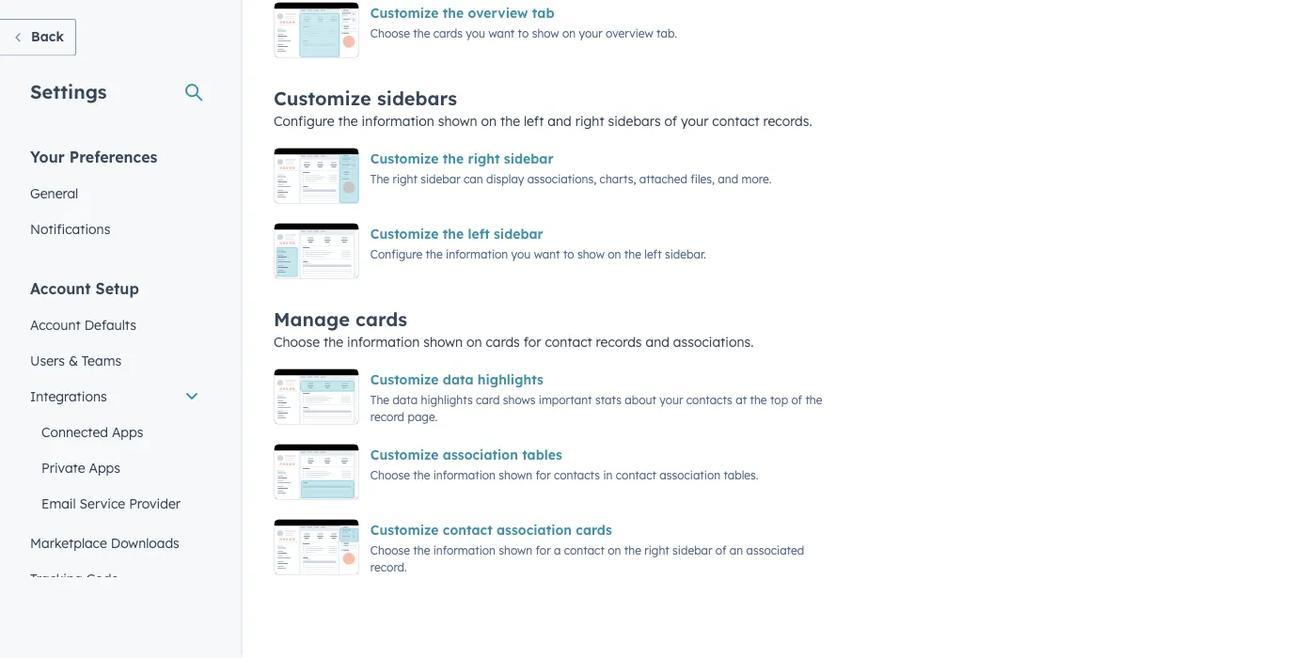 Task type: vqa. For each thing, say whether or not it's contained in the screenshot.
OVERVIEW
yes



Task type: describe. For each thing, give the bounding box(es) containing it.
customize the left sidebar button
[[371, 223, 544, 246]]

page.
[[408, 410, 438, 424]]

users
[[30, 352, 65, 369]]

1 vertical spatial data
[[393, 393, 418, 407]]

customize for customize contact association cards choose the information shown for a contact on the right sidebar of an associated record.
[[371, 522, 439, 539]]

the inside customize association tables choose the information shown for contacts in contact association tables.
[[413, 468, 430, 482]]

tracking code
[[30, 571, 119, 587]]

defaults
[[84, 317, 136, 333]]

customize association tables choose the information shown for contacts in contact association tables.
[[371, 447, 759, 482]]

customize contact association cards choose the information shown for a contact on the right sidebar of an associated record.
[[371, 522, 805, 575]]

contacts inside customize data highlights the data highlights card shows important stats about your contacts at the top of the record page.
[[687, 393, 733, 407]]

on for tab
[[563, 26, 576, 40]]

tracking
[[30, 571, 83, 587]]

sidebar inside customize contact association cards choose the information shown for a contact on the right sidebar of an associated record.
[[673, 543, 713, 558]]

you for left
[[512, 247, 531, 261]]

&
[[69, 352, 78, 369]]

customize the overview tab choose the cards you want to show on your overview tab.
[[371, 5, 678, 40]]

tables
[[522, 447, 563, 463]]

private apps link
[[19, 450, 211, 486]]

can
[[464, 172, 483, 186]]

marketplace downloads
[[30, 535, 180, 551]]

shown inside customize sidebars configure the information shown on the left and right sidebars of your contact records.
[[438, 113, 478, 129]]

email service provider link
[[19, 486, 211, 522]]

association inside customize contact association cards choose the information shown for a contact on the right sidebar of an associated record.
[[497, 522, 572, 539]]

contact inside customize association tables choose the information shown for contacts in contact association tables.
[[616, 468, 657, 482]]

customize for customize the overview tab choose the cards you want to show on your overview tab.
[[371, 5, 439, 21]]

on inside manage cards choose the information shown on cards for contact records and associations.
[[467, 334, 482, 351]]

customize sidebars configure the information shown on the left and right sidebars of your contact records.
[[274, 87, 813, 129]]

customize for customize sidebars configure the information shown on the left and right sidebars of your contact records.
[[274, 87, 372, 110]]

the inside customize data highlights the data highlights card shows important stats about your contacts at the top of the record page.
[[371, 393, 390, 407]]

customize association tables button
[[371, 444, 563, 467]]

your preferences element
[[19, 146, 211, 247]]

for inside customize association tables choose the information shown for contacts in contact association tables.
[[536, 468, 551, 482]]

preferences
[[69, 147, 158, 166]]

to for sidebar
[[564, 247, 575, 261]]

left inside customize sidebars configure the information shown on the left and right sidebars of your contact records.
[[524, 113, 544, 129]]

customize data highlights the data highlights card shows important stats about your contacts at the top of the record page.
[[371, 372, 823, 424]]

account setup element
[[19, 278, 211, 659]]

files,
[[691, 172, 715, 186]]

contact down customize association tables button
[[443, 522, 493, 539]]

show for sidebar
[[578, 247, 605, 261]]

for for cards
[[524, 334, 542, 351]]

marketplace downloads link
[[19, 526, 211, 561]]

attached
[[640, 172, 688, 186]]

service
[[80, 495, 125, 512]]

choose inside customize the overview tab choose the cards you want to show on your overview tab.
[[371, 26, 410, 40]]

customize the left sidebar configure the information you want to show on the left sidebar.
[[371, 226, 707, 261]]

sidebar up display
[[504, 151, 554, 167]]

at
[[736, 393, 747, 407]]

information inside customize association tables choose the information shown for contacts in contact association tables.
[[434, 468, 496, 482]]

settings
[[30, 80, 107, 103]]

private
[[41, 460, 85, 476]]

and inside customize sidebars configure the information shown on the left and right sidebars of your contact records.
[[548, 113, 572, 129]]

cards inside customize contact association cards choose the information shown for a contact on the right sidebar of an associated record.
[[576, 522, 612, 539]]

back link
[[0, 19, 76, 56]]

customize for customize the right sidebar the right sidebar can display associations, charts, attached files, and more.
[[371, 151, 439, 167]]

tracking code link
[[19, 561, 211, 597]]

choose inside customize association tables choose the information shown for contacts in contact association tables.
[[371, 468, 410, 482]]

connected
[[41, 424, 108, 440]]

of inside customize contact association cards choose the information shown for a contact on the right sidebar of an associated record.
[[716, 543, 727, 558]]

your inside customize data highlights the data highlights card shows important stats about your contacts at the top of the record page.
[[660, 393, 684, 407]]

customize the right sidebar button
[[371, 148, 554, 170]]

teams
[[82, 352, 121, 369]]

account defaults
[[30, 317, 136, 333]]

tab
[[533, 5, 555, 21]]

sidebar.
[[665, 247, 707, 261]]

want for sidebar
[[534, 247, 560, 261]]

cards up "customize data highlights" "button"
[[486, 334, 520, 351]]

general link
[[19, 176, 211, 211]]

right inside customize sidebars configure the information shown on the left and right sidebars of your contact records.
[[576, 113, 605, 129]]

marketplace
[[30, 535, 107, 551]]

account defaults link
[[19, 307, 211, 343]]

right up can
[[468, 151, 500, 167]]

0 vertical spatial highlights
[[478, 372, 544, 388]]

and inside manage cards choose the information shown on cards for contact records and associations.
[[646, 334, 670, 351]]

users & teams link
[[19, 343, 211, 379]]

the inside 'customize the right sidebar the right sidebar can display associations, charts, attached files, and more.'
[[443, 151, 464, 167]]

associated
[[747, 543, 805, 558]]

0 vertical spatial association
[[443, 447, 518, 463]]

the inside manage cards choose the information shown on cards for contact records and associations.
[[324, 334, 344, 351]]

integrations
[[30, 388, 107, 405]]

an
[[730, 543, 744, 558]]

information inside customize the left sidebar configure the information you want to show on the left sidebar.
[[446, 247, 508, 261]]

on for cards
[[608, 543, 622, 558]]

on for sidebar
[[608, 247, 622, 261]]

contact right a
[[564, 543, 605, 558]]

contact inside customize sidebars configure the information shown on the left and right sidebars of your contact records.
[[713, 113, 760, 129]]

integrations button
[[19, 379, 211, 415]]



Task type: locate. For each thing, give the bounding box(es) containing it.
account
[[30, 279, 91, 298], [30, 317, 81, 333]]

0 horizontal spatial overview
[[468, 5, 528, 21]]

information inside customize contact association cards choose the information shown for a contact on the right sidebar of an associated record.
[[434, 543, 496, 558]]

sidebar inside customize the left sidebar configure the information you want to show on the left sidebar.
[[494, 226, 544, 242]]

left
[[524, 113, 544, 129], [468, 226, 490, 242], [645, 247, 662, 261]]

information down customize association tables button
[[434, 468, 496, 482]]

customize data highlights button
[[371, 369, 544, 391]]

your right about at the bottom of the page
[[660, 393, 684, 407]]

1 horizontal spatial contacts
[[687, 393, 733, 407]]

1 vertical spatial left
[[468, 226, 490, 242]]

association
[[443, 447, 518, 463], [660, 468, 721, 482], [497, 522, 572, 539]]

left left sidebar.
[[645, 247, 662, 261]]

show inside customize the overview tab choose the cards you want to show on your overview tab.
[[532, 26, 560, 40]]

the down the customize the right sidebar "button"
[[371, 172, 390, 186]]

contacts inside customize association tables choose the information shown for contacts in contact association tables.
[[554, 468, 600, 482]]

apps for connected apps
[[112, 424, 143, 440]]

cards right manage
[[356, 308, 407, 331]]

1 horizontal spatial left
[[524, 113, 544, 129]]

your
[[579, 26, 603, 40], [681, 113, 709, 129], [660, 393, 684, 407]]

customize inside customize contact association cards choose the information shown for a contact on the right sidebar of an associated record.
[[371, 522, 439, 539]]

customize inside 'customize the right sidebar the right sidebar can display associations, charts, attached files, and more.'
[[371, 151, 439, 167]]

customize
[[371, 5, 439, 21], [274, 87, 372, 110], [371, 151, 439, 167], [371, 226, 439, 242], [371, 372, 439, 388], [371, 447, 439, 463], [371, 522, 439, 539]]

want inside customize the left sidebar configure the information you want to show on the left sidebar.
[[534, 247, 560, 261]]

choose
[[371, 26, 410, 40], [274, 334, 320, 351], [371, 468, 410, 482], [371, 543, 410, 558]]

1 horizontal spatial overview
[[606, 26, 654, 40]]

2 vertical spatial left
[[645, 247, 662, 261]]

right inside customize contact association cards choose the information shown for a contact on the right sidebar of an associated record.
[[645, 543, 670, 558]]

card
[[476, 393, 500, 407]]

account for account setup
[[30, 279, 91, 298]]

1 horizontal spatial you
[[512, 247, 531, 261]]

choose inside customize contact association cards choose the information shown for a contact on the right sidebar of an associated record.
[[371, 543, 410, 558]]

apps down the integrations button
[[112, 424, 143, 440]]

1 vertical spatial of
[[792, 393, 803, 407]]

shown up "customize data highlights" "button"
[[424, 334, 463, 351]]

1 horizontal spatial of
[[716, 543, 727, 558]]

your inside customize sidebars configure the information shown on the left and right sidebars of your contact records.
[[681, 113, 709, 129]]

2 account from the top
[[30, 317, 81, 333]]

1 vertical spatial configure
[[371, 247, 423, 261]]

contact inside manage cards choose the information shown on cards for contact records and associations.
[[545, 334, 593, 351]]

1 vertical spatial overview
[[606, 26, 654, 40]]

to down customize the overview tab button
[[518, 26, 529, 40]]

want inside customize the overview tab choose the cards you want to show on your overview tab.
[[489, 26, 515, 40]]

1 vertical spatial association
[[660, 468, 721, 482]]

0 vertical spatial show
[[532, 26, 560, 40]]

setup
[[96, 279, 139, 298]]

highlights up shows
[[478, 372, 544, 388]]

0 vertical spatial your
[[579, 26, 603, 40]]

0 vertical spatial for
[[524, 334, 542, 351]]

on up customize sidebars configure the information shown on the left and right sidebars of your contact records.
[[563, 26, 576, 40]]

more.
[[742, 172, 772, 186]]

2 vertical spatial and
[[646, 334, 670, 351]]

records
[[596, 334, 642, 351]]

choose down customize the overview tab button
[[371, 26, 410, 40]]

left up 'customize the right sidebar the right sidebar can display associations, charts, attached files, and more.'
[[524, 113, 544, 129]]

choose down record
[[371, 468, 410, 482]]

1 vertical spatial you
[[512, 247, 531, 261]]

provider
[[129, 495, 181, 512]]

1 vertical spatial and
[[718, 172, 739, 186]]

1 horizontal spatial and
[[646, 334, 670, 351]]

0 horizontal spatial show
[[532, 26, 560, 40]]

2 vertical spatial your
[[660, 393, 684, 407]]

show
[[532, 26, 560, 40], [578, 247, 605, 261]]

1 vertical spatial your
[[681, 113, 709, 129]]

customize the right sidebar the right sidebar can display associations, charts, attached files, and more.
[[371, 151, 772, 186]]

account for account defaults
[[30, 317, 81, 333]]

shown inside manage cards choose the information shown on cards for contact records and associations.
[[424, 334, 463, 351]]

want down associations,
[[534, 247, 560, 261]]

overview
[[468, 5, 528, 21], [606, 26, 654, 40]]

you down the customize the left sidebar button
[[512, 247, 531, 261]]

customize inside customize sidebars configure the information shown on the left and right sidebars of your contact records.
[[274, 87, 372, 110]]

important
[[539, 393, 592, 407]]

your preferences
[[30, 147, 158, 166]]

for
[[524, 334, 542, 351], [536, 468, 551, 482], [536, 543, 551, 558]]

right up 'customize the right sidebar the right sidebar can display associations, charts, attached files, and more.'
[[576, 113, 605, 129]]

apps up service
[[89, 460, 120, 476]]

0 vertical spatial apps
[[112, 424, 143, 440]]

1 vertical spatial show
[[578, 247, 605, 261]]

0 horizontal spatial want
[[489, 26, 515, 40]]

information up the customize the right sidebar "button"
[[362, 113, 435, 129]]

0 vertical spatial left
[[524, 113, 544, 129]]

customize contact association cards button
[[371, 519, 612, 542]]

1 horizontal spatial show
[[578, 247, 605, 261]]

1 vertical spatial account
[[30, 317, 81, 333]]

0 vertical spatial account
[[30, 279, 91, 298]]

record.
[[371, 560, 407, 575]]

you down customize the overview tab button
[[466, 26, 486, 40]]

display
[[487, 172, 524, 186]]

association up a
[[497, 522, 572, 539]]

show inside customize the left sidebar configure the information you want to show on the left sidebar.
[[578, 247, 605, 261]]

0 horizontal spatial contacts
[[554, 468, 600, 482]]

on inside customize contact association cards choose the information shown for a contact on the right sidebar of an associated record.
[[608, 543, 622, 558]]

private apps
[[41, 460, 120, 476]]

apps for private apps
[[89, 460, 120, 476]]

information inside manage cards choose the information shown on cards for contact records and associations.
[[347, 334, 420, 351]]

of left an
[[716, 543, 727, 558]]

left down can
[[468, 226, 490, 242]]

cards
[[434, 26, 463, 40], [356, 308, 407, 331], [486, 334, 520, 351], [576, 522, 612, 539]]

customize inside customize the overview tab choose the cards you want to show on your overview tab.
[[371, 5, 439, 21]]

customize inside customize the left sidebar configure the information you want to show on the left sidebar.
[[371, 226, 439, 242]]

overview left tab.
[[606, 26, 654, 40]]

sidebars up charts,
[[608, 113, 661, 129]]

2 horizontal spatial and
[[718, 172, 739, 186]]

0 vertical spatial of
[[665, 113, 678, 129]]

show down tab
[[532, 26, 560, 40]]

information
[[362, 113, 435, 129], [446, 247, 508, 261], [347, 334, 420, 351], [434, 468, 496, 482], [434, 543, 496, 558]]

users & teams
[[30, 352, 121, 369]]

1 horizontal spatial to
[[564, 247, 575, 261]]

customize for customize association tables choose the information shown for contacts in contact association tables.
[[371, 447, 439, 463]]

0 vertical spatial want
[[489, 26, 515, 40]]

0 horizontal spatial highlights
[[421, 393, 473, 407]]

contacts left 'in'
[[554, 468, 600, 482]]

sidebar left an
[[673, 543, 713, 558]]

you inside customize the overview tab choose the cards you want to show on your overview tab.
[[466, 26, 486, 40]]

to down associations,
[[564, 247, 575, 261]]

associations,
[[528, 172, 597, 186]]

association down card
[[443, 447, 518, 463]]

your left tab.
[[579, 26, 603, 40]]

2 horizontal spatial left
[[645, 247, 662, 261]]

general
[[30, 185, 78, 201]]

of inside customize sidebars configure the information shown on the left and right sidebars of your contact records.
[[665, 113, 678, 129]]

customize for customize the left sidebar configure the information you want to show on the left sidebar.
[[371, 226, 439, 242]]

1 vertical spatial the
[[371, 393, 390, 407]]

for down tables
[[536, 468, 551, 482]]

back
[[31, 28, 64, 45]]

shown down customize contact association cards button
[[499, 543, 533, 558]]

associations.
[[674, 334, 754, 351]]

you for overview
[[466, 26, 486, 40]]

on inside customize the left sidebar configure the information you want to show on the left sidebar.
[[608, 247, 622, 261]]

account up users
[[30, 317, 81, 333]]

for up shows
[[524, 334, 542, 351]]

1 vertical spatial highlights
[[421, 393, 473, 407]]

sidebar down the customize the right sidebar "button"
[[421, 172, 461, 186]]

account up account defaults
[[30, 279, 91, 298]]

manage
[[274, 308, 350, 331]]

association left the tables.
[[660, 468, 721, 482]]

0 vertical spatial the
[[371, 172, 390, 186]]

email
[[41, 495, 76, 512]]

the inside 'customize the right sidebar the right sidebar can display associations, charts, attached files, and more.'
[[371, 172, 390, 186]]

for left a
[[536, 543, 551, 558]]

right down the customize the right sidebar "button"
[[393, 172, 418, 186]]

want down customize the overview tab button
[[489, 26, 515, 40]]

1 horizontal spatial configure
[[371, 247, 423, 261]]

cards inside customize the overview tab choose the cards you want to show on your overview tab.
[[434, 26, 463, 40]]

stats
[[596, 393, 622, 407]]

2 vertical spatial association
[[497, 522, 572, 539]]

0 vertical spatial contacts
[[687, 393, 733, 407]]

connected apps
[[41, 424, 143, 440]]

sidebars
[[377, 87, 457, 110], [608, 113, 661, 129]]

in
[[604, 468, 613, 482]]

customize inside customize data highlights the data highlights card shows important stats about your contacts at the top of the record page.
[[371, 372, 439, 388]]

email service provider
[[41, 495, 181, 512]]

shown
[[438, 113, 478, 129], [424, 334, 463, 351], [499, 468, 533, 482], [499, 543, 533, 558]]

and inside 'customize the right sidebar the right sidebar can display associations, charts, attached files, and more.'
[[718, 172, 739, 186]]

on up "customize data highlights" "button"
[[467, 334, 482, 351]]

1 vertical spatial to
[[564, 247, 575, 261]]

0 vertical spatial and
[[548, 113, 572, 129]]

manage cards choose the information shown on cards for contact records and associations.
[[274, 308, 754, 351]]

your inside customize the overview tab choose the cards you want to show on your overview tab.
[[579, 26, 603, 40]]

for for contact
[[536, 543, 551, 558]]

show down charts,
[[578, 247, 605, 261]]

configure inside customize the left sidebar configure the information you want to show on the left sidebar.
[[371, 247, 423, 261]]

2 vertical spatial for
[[536, 543, 551, 558]]

choose up record.
[[371, 543, 410, 558]]

1 vertical spatial contacts
[[554, 468, 600, 482]]

contact left records
[[545, 334, 593, 351]]

cards down 'in'
[[576, 522, 612, 539]]

contact right 'in'
[[616, 468, 657, 482]]

information down the customize the left sidebar button
[[446, 247, 508, 261]]

0 horizontal spatial configure
[[274, 113, 335, 129]]

1 vertical spatial for
[[536, 468, 551, 482]]

to inside customize the overview tab choose the cards you want to show on your overview tab.
[[518, 26, 529, 40]]

0 horizontal spatial and
[[548, 113, 572, 129]]

overview left tab
[[468, 5, 528, 21]]

to
[[518, 26, 529, 40], [564, 247, 575, 261]]

contact left records.
[[713, 113, 760, 129]]

data down manage cards choose the information shown on cards for contact records and associations.
[[443, 372, 474, 388]]

configure
[[274, 113, 335, 129], [371, 247, 423, 261]]

0 vertical spatial you
[[466, 26, 486, 40]]

1 horizontal spatial data
[[443, 372, 474, 388]]

top
[[771, 393, 789, 407]]

on right a
[[608, 543, 622, 558]]

2 vertical spatial of
[[716, 543, 727, 558]]

0 horizontal spatial of
[[665, 113, 678, 129]]

2 horizontal spatial of
[[792, 393, 803, 407]]

on left sidebar.
[[608, 247, 622, 261]]

the
[[371, 172, 390, 186], [371, 393, 390, 407]]

records.
[[764, 113, 813, 129]]

and
[[548, 113, 572, 129], [718, 172, 739, 186], [646, 334, 670, 351]]

want for tab
[[489, 26, 515, 40]]

record
[[371, 410, 405, 424]]

0 horizontal spatial you
[[466, 26, 486, 40]]

charts,
[[600, 172, 637, 186]]

your
[[30, 147, 65, 166]]

a
[[554, 543, 561, 558]]

0 vertical spatial configure
[[274, 113, 335, 129]]

information up record
[[347, 334, 420, 351]]

choose inside manage cards choose the information shown on cards for contact records and associations.
[[274, 334, 320, 351]]

contacts left at
[[687, 393, 733, 407]]

information down customize contact association cards button
[[434, 543, 496, 558]]

customize for customize data highlights the data highlights card shows important stats about your contacts at the top of the record page.
[[371, 372, 439, 388]]

1 horizontal spatial want
[[534, 247, 560, 261]]

shows
[[503, 393, 536, 407]]

shown inside customize association tables choose the information shown for contacts in contact association tables.
[[499, 468, 533, 482]]

on
[[563, 26, 576, 40], [481, 113, 497, 129], [608, 247, 622, 261], [467, 334, 482, 351], [608, 543, 622, 558]]

of right top in the bottom of the page
[[792, 393, 803, 407]]

0 vertical spatial to
[[518, 26, 529, 40]]

sidebar
[[504, 151, 554, 167], [421, 172, 461, 186], [494, 226, 544, 242], [673, 543, 713, 558]]

customize the overview tab button
[[371, 2, 555, 24]]

show for tab
[[532, 26, 560, 40]]

0 horizontal spatial sidebars
[[377, 87, 457, 110]]

customize inside customize association tables choose the information shown for contacts in contact association tables.
[[371, 447, 439, 463]]

0 horizontal spatial data
[[393, 393, 418, 407]]

sidebars up the customize the right sidebar "button"
[[377, 87, 457, 110]]

and up 'customize the right sidebar the right sidebar can display associations, charts, attached files, and more.'
[[548, 113, 572, 129]]

notifications
[[30, 221, 110, 237]]

0 horizontal spatial to
[[518, 26, 529, 40]]

on up the customize the right sidebar "button"
[[481, 113, 497, 129]]

choose down manage
[[274, 334, 320, 351]]

account setup
[[30, 279, 139, 298]]

0 horizontal spatial left
[[468, 226, 490, 242]]

tab.
[[657, 26, 678, 40]]

1 vertical spatial apps
[[89, 460, 120, 476]]

1 account from the top
[[30, 279, 91, 298]]

2 the from the top
[[371, 393, 390, 407]]

on inside customize sidebars configure the information shown on the left and right sidebars of your contact records.
[[481, 113, 497, 129]]

cards down customize the overview tab button
[[434, 26, 463, 40]]

for inside customize contact association cards choose the information shown for a contact on the right sidebar of an associated record.
[[536, 543, 551, 558]]

configure inside customize sidebars configure the information shown on the left and right sidebars of your contact records.
[[274, 113, 335, 129]]

1 vertical spatial want
[[534, 247, 560, 261]]

notifications link
[[19, 211, 211, 247]]

to inside customize the left sidebar configure the information you want to show on the left sidebar.
[[564, 247, 575, 261]]

contact
[[713, 113, 760, 129], [545, 334, 593, 351], [616, 468, 657, 482], [443, 522, 493, 539], [564, 543, 605, 558]]

contacts
[[687, 393, 733, 407], [554, 468, 600, 482]]

to for tab
[[518, 26, 529, 40]]

1 horizontal spatial highlights
[[478, 372, 544, 388]]

for inside manage cards choose the information shown on cards for contact records and associations.
[[524, 334, 542, 351]]

sidebar down display
[[494, 226, 544, 242]]

shown down tables
[[499, 468, 533, 482]]

tables.
[[724, 468, 759, 482]]

0 vertical spatial overview
[[468, 5, 528, 21]]

1 the from the top
[[371, 172, 390, 186]]

1 vertical spatial sidebars
[[608, 113, 661, 129]]

about
[[625, 393, 657, 407]]

0 vertical spatial data
[[443, 372, 474, 388]]

the up record
[[371, 393, 390, 407]]

downloads
[[111, 535, 180, 551]]

information inside customize sidebars configure the information shown on the left and right sidebars of your contact records.
[[362, 113, 435, 129]]

highlights down "customize data highlights" "button"
[[421, 393, 473, 407]]

you inside customize the left sidebar configure the information you want to show on the left sidebar.
[[512, 247, 531, 261]]

right left an
[[645, 543, 670, 558]]

shown up the customize the right sidebar "button"
[[438, 113, 478, 129]]

and right records
[[646, 334, 670, 351]]

shown inside customize contact association cards choose the information shown for a contact on the right sidebar of an associated record.
[[499, 543, 533, 558]]

0 vertical spatial sidebars
[[377, 87, 457, 110]]

of up attached
[[665, 113, 678, 129]]

your up files,
[[681, 113, 709, 129]]

highlights
[[478, 372, 544, 388], [421, 393, 473, 407]]

connected apps link
[[19, 415, 211, 450]]

on inside customize the overview tab choose the cards you want to show on your overview tab.
[[563, 26, 576, 40]]

data up page.
[[393, 393, 418, 407]]

1 horizontal spatial sidebars
[[608, 113, 661, 129]]

of inside customize data highlights the data highlights card shows important stats about your contacts at the top of the record page.
[[792, 393, 803, 407]]

and right files,
[[718, 172, 739, 186]]

the
[[443, 5, 464, 21], [413, 26, 430, 40], [338, 113, 358, 129], [501, 113, 520, 129], [443, 151, 464, 167], [443, 226, 464, 242], [426, 247, 443, 261], [625, 247, 642, 261], [324, 334, 344, 351], [750, 393, 768, 407], [806, 393, 823, 407], [413, 468, 430, 482], [413, 543, 430, 558], [625, 543, 642, 558]]

code
[[86, 571, 119, 587]]

of
[[665, 113, 678, 129], [792, 393, 803, 407], [716, 543, 727, 558]]



